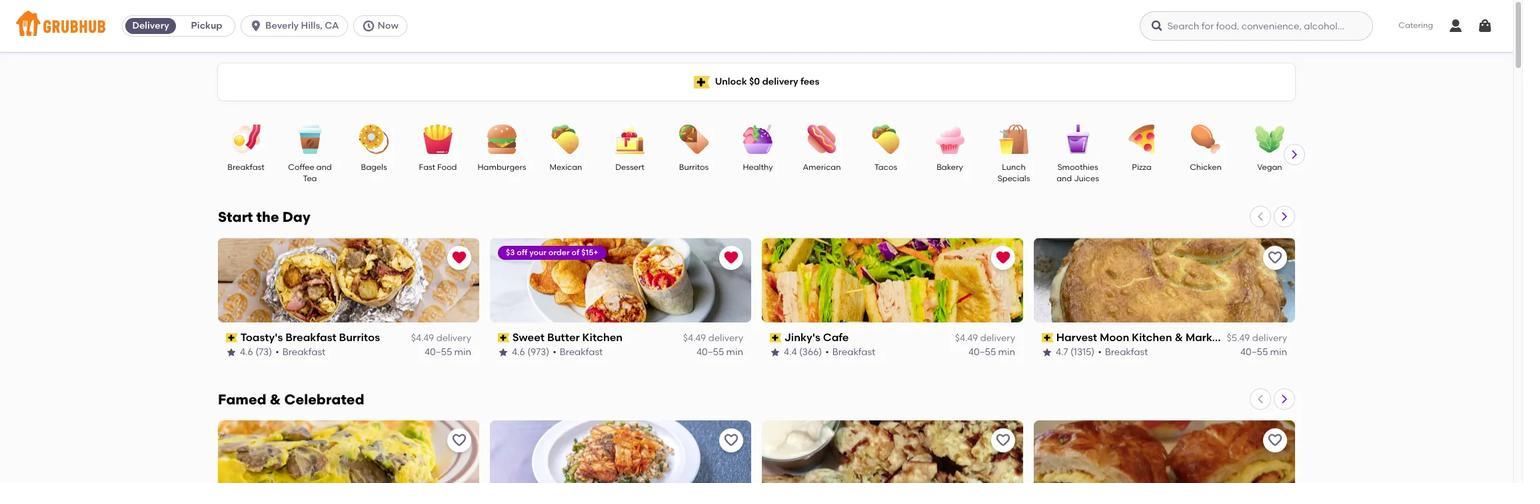 Task type: vqa. For each thing, say whether or not it's contained in the screenshot.
ordered
no



Task type: locate. For each thing, give the bounding box(es) containing it.
burritos down burritos image
[[679, 163, 709, 172]]

breakfast down cafe
[[832, 346, 876, 358]]

harvest moon kitchen & marketplace
[[1056, 331, 1253, 344]]

1 vertical spatial caret right icon image
[[1279, 211, 1290, 222]]

4 • from the left
[[1098, 346, 1102, 358]]

coffee
[[288, 163, 314, 172]]

breakfast for toasty's breakfast burritos
[[282, 346, 326, 358]]

smoothies and juices
[[1057, 163, 1099, 184]]

subscription pass image for toasty's breakfast burritos
[[226, 334, 238, 343]]

2 min from the left
[[726, 346, 743, 358]]

& right famed
[[270, 391, 281, 408]]

jinky's
[[784, 331, 821, 344]]

fast
[[419, 163, 435, 172]]

• right (366) at the bottom
[[825, 346, 829, 358]]

&
[[1175, 331, 1183, 344], [270, 391, 281, 408]]

1 horizontal spatial kitchen
[[1132, 331, 1172, 344]]

fees
[[801, 76, 820, 87]]

1 horizontal spatial saved restaurant image
[[995, 250, 1011, 266]]

kitchen
[[582, 331, 623, 344], [1132, 331, 1172, 344]]

•
[[275, 346, 279, 358], [553, 346, 556, 358], [825, 346, 829, 358], [1098, 346, 1102, 358]]

0 horizontal spatial saved restaurant image
[[723, 250, 739, 266]]

• right (973)
[[553, 346, 556, 358]]

0 horizontal spatial 4.6
[[240, 346, 253, 358]]

1 40–55 from the left
[[425, 346, 452, 358]]

$4.49 delivery
[[411, 333, 471, 344], [683, 333, 743, 344], [955, 333, 1015, 344]]

2 $4.49 delivery from the left
[[683, 333, 743, 344]]

0 vertical spatial &
[[1175, 331, 1183, 344]]

1 horizontal spatial 4.6
[[512, 346, 525, 358]]

save this restaurant image for canter's deli logo
[[451, 433, 467, 449]]

off
[[517, 248, 528, 257]]

$0
[[749, 76, 760, 87]]

caret left icon image
[[1255, 211, 1266, 222], [1255, 394, 1266, 405]]

4.6
[[240, 346, 253, 358], [512, 346, 525, 358]]

delivery
[[762, 76, 798, 87], [436, 333, 471, 344], [708, 333, 743, 344], [980, 333, 1015, 344], [1252, 333, 1287, 344]]

3 • breakfast from the left
[[825, 346, 876, 358]]

Search for food, convenience, alcohol... search field
[[1140, 11, 1374, 41]]

4 min from the left
[[1270, 346, 1287, 358]]

subscription pass image
[[1042, 334, 1054, 343]]

star icon image left 4.6 (73)
[[226, 347, 237, 358]]

• right (73)
[[275, 346, 279, 358]]

delivery
[[132, 20, 169, 31]]

• breakfast down moon
[[1098, 346, 1148, 358]]

3 min from the left
[[998, 346, 1015, 358]]

2 40–55 min from the left
[[697, 346, 743, 358]]

min
[[454, 346, 471, 358], [726, 346, 743, 358], [998, 346, 1015, 358], [1270, 346, 1287, 358]]

kitchen right moon
[[1132, 331, 1172, 344]]

1 horizontal spatial &
[[1175, 331, 1183, 344]]

save this restaurant button for toast bakery cafe logo
[[1263, 429, 1287, 453]]

caret left icon image down vegan
[[1255, 211, 1266, 222]]

burritos image
[[671, 125, 717, 154]]

caret left icon image down $5.49 delivery
[[1255, 394, 1266, 405]]

0 horizontal spatial &
[[270, 391, 281, 408]]

toasty's
[[240, 331, 283, 344]]

1 subscription pass image from the left
[[226, 334, 238, 343]]

subscription pass image left jinky's
[[770, 334, 782, 343]]

1 vertical spatial caret left icon image
[[1255, 394, 1266, 405]]

and up tea
[[316, 163, 332, 172]]

cafe
[[823, 331, 849, 344]]

1 horizontal spatial $4.49 delivery
[[683, 333, 743, 344]]

and
[[316, 163, 332, 172], [1057, 174, 1072, 184]]

catering button
[[1389, 11, 1443, 41]]

3 $4.49 delivery from the left
[[955, 333, 1015, 344]]

beverly hills, ca button
[[241, 15, 353, 37]]

toasty's breakfast burritos
[[240, 331, 380, 344]]

marketplace
[[1186, 331, 1253, 344]]

kitchen right the butter
[[582, 331, 623, 344]]

kitchen for butter
[[582, 331, 623, 344]]

american
[[803, 163, 841, 172]]

breakfast image
[[223, 125, 269, 154]]

3 saved restaurant button from the left
[[991, 246, 1015, 270]]

1 horizontal spatial subscription pass image
[[498, 334, 510, 343]]

min for jinky's cafe
[[998, 346, 1015, 358]]

4 star icon image from the left
[[1042, 347, 1053, 358]]

dessert image
[[607, 125, 653, 154]]

• breakfast down the 'toasty's breakfast burritos'
[[275, 346, 326, 358]]

kitchen for moon
[[1132, 331, 1172, 344]]

save this restaurant image for 'factor's famous deli logo'
[[995, 433, 1011, 449]]

1 caret left icon image from the top
[[1255, 211, 1266, 222]]

40–55 for harvest moon kitchen & marketplace
[[1241, 346, 1268, 358]]

saved restaurant button
[[447, 246, 471, 270], [719, 246, 743, 270], [991, 246, 1015, 270]]

2 horizontal spatial subscription pass image
[[770, 334, 782, 343]]

mexican image
[[543, 125, 589, 154]]

1 kitchen from the left
[[582, 331, 623, 344]]

harvest
[[1056, 331, 1097, 344]]

2 subscription pass image from the left
[[498, 334, 510, 343]]

chicken image
[[1183, 125, 1229, 154]]

1 horizontal spatial saved restaurant button
[[719, 246, 743, 270]]

1 40–55 min from the left
[[425, 346, 471, 358]]

hills,
[[301, 20, 323, 31]]

saved restaurant image for 2nd saved restaurant button from left
[[723, 250, 739, 266]]

star icon image down subscription pass icon in the bottom right of the page
[[1042, 347, 1053, 358]]

0 vertical spatial and
[[316, 163, 332, 172]]

1 min from the left
[[454, 346, 471, 358]]

save this restaurant image
[[1267, 250, 1283, 266], [451, 433, 467, 449], [723, 433, 739, 449], [995, 433, 1011, 449]]

4.6 (973)
[[512, 346, 549, 358]]

breakfast down moon
[[1105, 346, 1148, 358]]

specials
[[998, 174, 1030, 184]]

tacos
[[875, 163, 897, 172]]

4.6 for sweet butter kitchen
[[512, 346, 525, 358]]

burritos down toasty's breakfast burritos logo
[[339, 331, 380, 344]]

0 horizontal spatial $4.49
[[411, 333, 434, 344]]

subscription pass image
[[226, 334, 238, 343], [498, 334, 510, 343], [770, 334, 782, 343]]

2 vertical spatial caret right icon image
[[1279, 394, 1290, 405]]

and inside smoothies and juices
[[1057, 174, 1072, 184]]

caret right icon image
[[1289, 149, 1300, 160], [1279, 211, 1290, 222], [1279, 394, 1290, 405]]

1 star icon image from the left
[[226, 347, 237, 358]]

and inside the coffee and tea
[[316, 163, 332, 172]]

2 40–55 from the left
[[697, 346, 724, 358]]

star icon image for sweet butter kitchen
[[498, 347, 509, 358]]

star icon image
[[226, 347, 237, 358], [498, 347, 509, 358], [770, 347, 781, 358], [1042, 347, 1053, 358]]

2 kitchen from the left
[[1132, 331, 1172, 344]]

3 star icon image from the left
[[770, 347, 781, 358]]

hamburgers
[[478, 163, 526, 172]]

4 40–55 from the left
[[1241, 346, 1268, 358]]

saved restaurant image
[[723, 250, 739, 266], [995, 250, 1011, 266]]

• breakfast for cafe
[[825, 346, 876, 358]]

1 4.6 from the left
[[240, 346, 253, 358]]

1 horizontal spatial and
[[1057, 174, 1072, 184]]

catering
[[1399, 21, 1433, 30]]

4.6 left (73)
[[240, 346, 253, 358]]

4.6 down sweet
[[512, 346, 525, 358]]

star icon image left the 4.6 (973)
[[498, 347, 509, 358]]

40–55 min for harvest moon kitchen & marketplace
[[1241, 346, 1287, 358]]

burritos
[[679, 163, 709, 172], [339, 331, 380, 344]]

start
[[218, 209, 253, 225]]

ca
[[325, 20, 339, 31]]

subscription pass image for sweet butter kitchen
[[498, 334, 510, 343]]

0 horizontal spatial burritos
[[339, 331, 380, 344]]

1 horizontal spatial $4.49
[[683, 333, 706, 344]]

• for cafe
[[825, 346, 829, 358]]

0 vertical spatial caret left icon image
[[1255, 211, 1266, 222]]

• right (1315)
[[1098, 346, 1102, 358]]

and for smoothies and juices
[[1057, 174, 1072, 184]]

0 horizontal spatial saved restaurant button
[[447, 246, 471, 270]]

moon
[[1100, 331, 1129, 344]]

4 • breakfast from the left
[[1098, 346, 1148, 358]]

2 4.6 from the left
[[512, 346, 525, 358]]

• breakfast for breakfast
[[275, 346, 326, 358]]

4.4 (366)
[[784, 346, 822, 358]]

3 40–55 from the left
[[969, 346, 996, 358]]

1 saved restaurant image from the left
[[723, 250, 739, 266]]

0 horizontal spatial subscription pass image
[[226, 334, 238, 343]]

pizza
[[1132, 163, 1152, 172]]

delivery for sweet butter kitchen
[[708, 333, 743, 344]]

& left marketplace
[[1175, 331, 1183, 344]]

1 vertical spatial and
[[1057, 174, 1072, 184]]

your
[[529, 248, 547, 257]]

1 vertical spatial &
[[270, 391, 281, 408]]

2 caret left icon image from the top
[[1255, 394, 1266, 405]]

order
[[549, 248, 570, 257]]

and for coffee and tea
[[316, 163, 332, 172]]

vegan image
[[1247, 125, 1293, 154]]

• breakfast down cafe
[[825, 346, 876, 358]]

breakfast right toasty's
[[285, 331, 336, 344]]

0 horizontal spatial kitchen
[[582, 331, 623, 344]]

1 • from the left
[[275, 346, 279, 358]]

celebrated
[[284, 391, 364, 408]]

1 saved restaurant button from the left
[[447, 246, 471, 270]]

of
[[572, 248, 579, 257]]

40–55 min
[[425, 346, 471, 358], [697, 346, 743, 358], [969, 346, 1015, 358], [1241, 346, 1287, 358]]

subscription pass image left sweet
[[498, 334, 510, 343]]

saved restaurant image for saved restaurant button for jinky's cafe
[[995, 250, 1011, 266]]

caret left icon image for start the day
[[1255, 211, 1266, 222]]

40–55
[[425, 346, 452, 358], [697, 346, 724, 358], [969, 346, 996, 358], [1241, 346, 1268, 358]]

lunch
[[1002, 163, 1026, 172]]

save this restaurant button
[[1263, 246, 1287, 270], [447, 429, 471, 453], [719, 429, 743, 453], [991, 429, 1015, 453], [1263, 429, 1287, 453]]

2 horizontal spatial $4.49
[[955, 333, 978, 344]]

4.7 (1315)
[[1056, 346, 1095, 358]]

2 saved restaurant image from the left
[[995, 250, 1011, 266]]

grubhub plus flag logo image
[[694, 76, 710, 88]]

caret right icon image for celebrated
[[1279, 394, 1290, 405]]

delivery button
[[123, 15, 179, 37]]

sweet
[[512, 331, 545, 344]]

saved restaurant button for toasty's breakfast burritos
[[447, 246, 471, 270]]

(1315)
[[1071, 346, 1095, 358]]

delivery for harvest moon kitchen & marketplace
[[1252, 333, 1287, 344]]

4.4
[[784, 346, 797, 358]]

breakfast
[[228, 163, 264, 172], [285, 331, 336, 344], [282, 346, 326, 358], [560, 346, 603, 358], [832, 346, 876, 358], [1105, 346, 1148, 358]]

2 $4.49 from the left
[[683, 333, 706, 344]]

svg image
[[362, 19, 375, 33]]

• breakfast down 'sweet butter kitchen'
[[553, 346, 603, 358]]

40–55 min for jinky's cafe
[[969, 346, 1015, 358]]

1 vertical spatial burritos
[[339, 331, 380, 344]]

4.7
[[1056, 346, 1068, 358]]

2 star icon image from the left
[[498, 347, 509, 358]]

star icon image left "4.4"
[[770, 347, 781, 358]]

save this restaurant button for 'factor's famous deli logo'
[[991, 429, 1015, 453]]

min for harvest moon kitchen & marketplace
[[1270, 346, 1287, 358]]

0 vertical spatial burritos
[[679, 163, 709, 172]]

$4.49
[[411, 333, 434, 344], [683, 333, 706, 344], [955, 333, 978, 344]]

3 subscription pass image from the left
[[770, 334, 782, 343]]

1 $4.49 from the left
[[411, 333, 434, 344]]

jinky's cafe
[[784, 331, 849, 344]]

svg image
[[1448, 18, 1464, 34], [1477, 18, 1493, 34], [249, 19, 263, 33], [1151, 19, 1164, 33]]

40–55 for toasty's breakfast burritos
[[425, 346, 452, 358]]

0 vertical spatial caret right icon image
[[1289, 149, 1300, 160]]

0 horizontal spatial $4.49 delivery
[[411, 333, 471, 344]]

bagels image
[[351, 125, 397, 154]]

0 horizontal spatial and
[[316, 163, 332, 172]]

hamburgers image
[[479, 125, 525, 154]]

1 • breakfast from the left
[[275, 346, 326, 358]]

and down smoothies
[[1057, 174, 1072, 184]]

2 • breakfast from the left
[[553, 346, 603, 358]]

• for butter
[[553, 346, 556, 358]]

1 $4.49 delivery from the left
[[411, 333, 471, 344]]

• breakfast
[[275, 346, 326, 358], [553, 346, 603, 358], [825, 346, 876, 358], [1098, 346, 1148, 358]]

$3 off your order of $15+
[[506, 248, 598, 257]]

2 horizontal spatial saved restaurant button
[[991, 246, 1015, 270]]

breakfast down 'sweet butter kitchen'
[[560, 346, 603, 358]]

2 • from the left
[[553, 346, 556, 358]]

2 horizontal spatial $4.49 delivery
[[955, 333, 1015, 344]]

tea
[[303, 174, 317, 184]]

subscription pass image for jinky's cafe
[[770, 334, 782, 343]]

bakery
[[937, 163, 963, 172]]

save this restaurant image
[[1267, 433, 1283, 449]]

save this restaurant button for the farm of beverly hills logo
[[719, 429, 743, 453]]

3 40–55 min from the left
[[969, 346, 1015, 358]]

3 • from the left
[[825, 346, 829, 358]]

subscription pass image left toasty's
[[226, 334, 238, 343]]

4 40–55 min from the left
[[1241, 346, 1287, 358]]

breakfast down the 'toasty's breakfast burritos'
[[282, 346, 326, 358]]

healthy
[[743, 163, 773, 172]]

toast bakery cafe logo image
[[1034, 421, 1295, 483]]



Task type: describe. For each thing, give the bounding box(es) containing it.
now button
[[353, 15, 413, 37]]

caret left icon image for famed & celebrated
[[1255, 394, 1266, 405]]

famed & celebrated
[[218, 391, 364, 408]]

40–55 min for sweet butter kitchen
[[697, 346, 743, 358]]

lunch specials image
[[991, 125, 1037, 154]]

beverly hills, ca
[[265, 20, 339, 31]]

$4.49 delivery for kitchen
[[683, 333, 743, 344]]

canter's deli logo image
[[218, 421, 479, 483]]

svg image inside beverly hills, ca 'button'
[[249, 19, 263, 33]]

breakfast for sweet butter kitchen
[[560, 346, 603, 358]]

chicken
[[1190, 163, 1222, 172]]

min for sweet butter kitchen
[[726, 346, 743, 358]]

harvest moon kitchen & marketplace logo image
[[1034, 238, 1295, 323]]

smoothies
[[1058, 163, 1098, 172]]

fast food image
[[415, 125, 461, 154]]

$5.49
[[1227, 333, 1250, 344]]

factor's famous deli logo image
[[762, 421, 1023, 483]]

2 saved restaurant button from the left
[[719, 246, 743, 270]]

unlock
[[715, 76, 747, 87]]

$15+
[[581, 248, 598, 257]]

butter
[[547, 331, 580, 344]]

fast food
[[419, 163, 457, 172]]

• breakfast for moon
[[1098, 346, 1148, 358]]

star icon image for harvest moon kitchen & marketplace
[[1042, 347, 1053, 358]]

toasty's breakfast burritos logo image
[[218, 238, 479, 323]]

star icon image for jinky's cafe
[[770, 347, 781, 358]]

4.6 for toasty's breakfast burritos
[[240, 346, 253, 358]]

min for toasty's breakfast burritos
[[454, 346, 471, 358]]

lunch specials
[[998, 163, 1030, 184]]

tacos image
[[863, 125, 909, 154]]

bagels
[[361, 163, 387, 172]]

save this restaurant image for "harvest moon kitchen & marketplace logo"
[[1267, 250, 1283, 266]]

3 $4.49 from the left
[[955, 333, 978, 344]]

food
[[437, 163, 457, 172]]

the
[[256, 209, 279, 225]]

• breakfast for butter
[[553, 346, 603, 358]]

• for breakfast
[[275, 346, 279, 358]]

coffee and tea image
[[287, 125, 333, 154]]

beverly
[[265, 20, 299, 31]]

save this restaurant button for canter's deli logo
[[447, 429, 471, 453]]

main navigation navigation
[[0, 0, 1513, 52]]

smoothies and juices image
[[1055, 125, 1101, 154]]

breakfast for jinky's cafe
[[832, 346, 876, 358]]

the farm of beverly hills logo image
[[490, 421, 751, 483]]

sweet butter kitchen
[[512, 331, 623, 344]]

juices
[[1074, 174, 1099, 184]]

star icon image for toasty's breakfast burritos
[[226, 347, 237, 358]]

$5.49 delivery
[[1227, 333, 1287, 344]]

40–55 for jinky's cafe
[[969, 346, 996, 358]]

vegan
[[1257, 163, 1282, 172]]

40–55 for sweet butter kitchen
[[697, 346, 724, 358]]

breakfast down breakfast image on the top
[[228, 163, 264, 172]]

dessert
[[615, 163, 644, 172]]

(366)
[[799, 346, 822, 358]]

mexican
[[550, 163, 582, 172]]

sweet butter kitchen logo image
[[490, 238, 751, 323]]

• for moon
[[1098, 346, 1102, 358]]

healthy image
[[735, 125, 781, 154]]

breakfast for harvest moon kitchen & marketplace
[[1105, 346, 1148, 358]]

saved restaurant button for jinky's cafe
[[991, 246, 1015, 270]]

famed
[[218, 391, 266, 408]]

bakery image
[[927, 125, 973, 154]]

coffee and tea
[[288, 163, 332, 184]]

caret right icon image for day
[[1279, 211, 1290, 222]]

$4.49 delivery for burritos
[[411, 333, 471, 344]]

now
[[378, 20, 399, 31]]

day
[[282, 209, 310, 225]]

1 horizontal spatial burritos
[[679, 163, 709, 172]]

start the day
[[218, 209, 310, 225]]

$3
[[506, 248, 515, 257]]

save this restaurant image for the farm of beverly hills logo
[[723, 433, 739, 449]]

save this restaurant button for "harvest moon kitchen & marketplace logo"
[[1263, 246, 1287, 270]]

unlock $0 delivery fees
[[715, 76, 820, 87]]

$4.49 for kitchen
[[683, 333, 706, 344]]

pickup
[[191, 20, 222, 31]]

40–55 min for toasty's breakfast burritos
[[425, 346, 471, 358]]

(973)
[[527, 346, 549, 358]]

delivery for jinky's cafe
[[980, 333, 1015, 344]]

jinky's cafe logo image
[[762, 238, 1023, 323]]

delivery for toasty's breakfast burritos
[[436, 333, 471, 344]]

pickup button
[[179, 15, 235, 37]]

pizza image
[[1119, 125, 1165, 154]]

american image
[[799, 125, 845, 154]]

(73)
[[255, 346, 272, 358]]

$4.49 for burritos
[[411, 333, 434, 344]]

4.6 (73)
[[240, 346, 272, 358]]

saved restaurant image
[[451, 250, 467, 266]]



